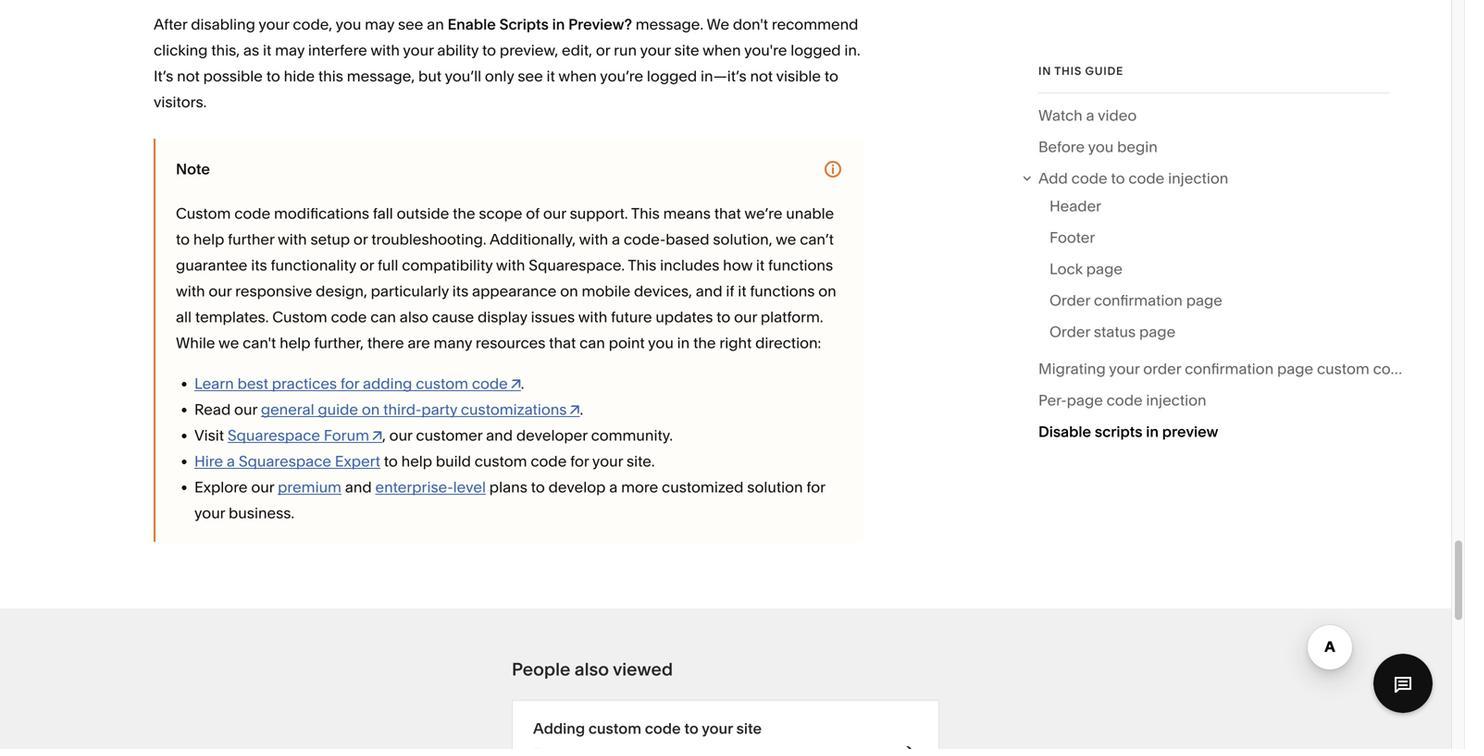Task type: locate. For each thing, give the bounding box(es) containing it.
resources
[[476, 334, 546, 352]]

0 vertical spatial order
[[1050, 292, 1091, 310]]

confirmation right order
[[1185, 360, 1274, 378]]

1 vertical spatial custom
[[272, 308, 327, 326]]

a left code-
[[612, 230, 620, 249]]

1 vertical spatial the
[[694, 334, 716, 352]]

functions up platform.
[[750, 282, 815, 300]]

2 vertical spatial or
[[360, 256, 374, 274]]

page inside lock page link
[[1087, 260, 1123, 278]]

2 vertical spatial you
[[648, 334, 674, 352]]

begin
[[1118, 138, 1158, 156]]

in
[[1039, 64, 1052, 78]]

that down the issues
[[549, 334, 576, 352]]

0 vertical spatial functions
[[769, 256, 833, 274]]

custom down 'note'
[[176, 205, 231, 223]]

that up solution,
[[715, 205, 741, 223]]

we
[[776, 230, 797, 249], [218, 334, 239, 352]]

1 vertical spatial .
[[580, 401, 583, 419]]

also down particularly
[[400, 308, 429, 326]]

preview,
[[500, 41, 559, 59]]

0 horizontal spatial can
[[371, 308, 396, 326]]

also inside custom code modifications fall outside the scope of our support. this means that we're unable to help further with setup or troubleshooting. additionally, with a code-based solution, we can't guarantee its functionality or full compatibility with squarespace. this includes how it functions with our responsive design, particularly its appearance on mobile devices, and if it functions on all templates. custom code can also cause display issues with future updates to our platform. while we can't help further, there are many resources that can point you in the right direction:
[[400, 308, 429, 326]]

our down best
[[234, 401, 257, 419]]

setup
[[311, 230, 350, 249]]

functions down 'can't'
[[769, 256, 833, 274]]

1 horizontal spatial you
[[648, 334, 674, 352]]

, our customer and developer community.
[[382, 427, 673, 445]]

add
[[1039, 169, 1068, 187]]

troubleshooting.
[[371, 230, 487, 249]]

enterprise-
[[375, 479, 453, 497]]

,
[[382, 427, 386, 445]]

0 vertical spatial help
[[193, 230, 224, 249]]

its up cause
[[453, 282, 469, 300]]

this
[[631, 205, 660, 223], [628, 256, 657, 274]]

1 horizontal spatial its
[[453, 282, 469, 300]]

its down further at the left
[[251, 256, 267, 274]]

this,
[[211, 41, 240, 59]]

or right setup
[[354, 230, 368, 249]]

lock page
[[1050, 260, 1123, 278]]

guide up the video
[[1086, 64, 1124, 78]]

1 horizontal spatial we
[[776, 230, 797, 249]]

1 horizontal spatial can
[[580, 334, 605, 352]]

2 horizontal spatial and
[[696, 282, 723, 300]]

0 vertical spatial logged
[[791, 41, 841, 59]]

0 horizontal spatial help
[[193, 230, 224, 249]]

it down preview,
[[547, 67, 555, 85]]

see inside message. we don't recommend clicking this, as it may interfere with your ability to preview, edit, or run your site when you're logged in. it's not possible to hide this message, but you'll only see it when you're logged in—it's not visible to visitors.
[[518, 67, 543, 85]]

1 horizontal spatial in
[[677, 334, 690, 352]]

display
[[478, 308, 528, 326]]

0 vertical spatial can
[[371, 308, 396, 326]]

cause
[[432, 308, 474, 326]]

2 horizontal spatial for
[[807, 479, 826, 497]]

it's
[[154, 67, 173, 85]]

. up the customizations
[[521, 375, 524, 393]]

. up developer
[[580, 401, 583, 419]]

a inside custom code modifications fall outside the scope of our support. this means that we're unable to help further with setup or troubleshooting. additionally, with a code-based solution, we can't guarantee its functionality or full compatibility with squarespace. this includes how it functions with our responsive design, particularly its appearance on mobile devices, and if it functions on all templates. custom code can also cause display issues with future updates to our platform. while we can't help further, there are many resources that can point you in the right direction:
[[612, 230, 620, 249]]

recommend
[[772, 15, 859, 33]]

community.
[[591, 427, 673, 445]]

1 vertical spatial help
[[280, 334, 311, 352]]

status
[[1094, 323, 1136, 341]]

0 horizontal spatial may
[[275, 41, 305, 59]]

general guide on third-party customizations link
[[261, 401, 580, 419]]

0 vertical spatial or
[[596, 41, 610, 59]]

in up the edit,
[[552, 15, 565, 33]]

in right the scripts
[[1147, 423, 1159, 441]]

for left "adding"
[[341, 375, 359, 393]]

page inside migrating your order confirmation page custom code link
[[1278, 360, 1314, 378]]

per-
[[1039, 392, 1067, 410]]

0 vertical spatial you
[[336, 15, 361, 33]]

when up the in—it's
[[703, 41, 741, 59]]

with up 'message,'
[[371, 41, 400, 59]]

order for order status page
[[1050, 323, 1091, 341]]

modifications
[[274, 205, 369, 223]]

1 horizontal spatial and
[[486, 427, 513, 445]]

and for , our customer and developer community.
[[486, 427, 513, 445]]

for
[[341, 375, 359, 393], [570, 453, 589, 471], [807, 479, 826, 497]]

0 vertical spatial the
[[453, 205, 476, 223]]

order
[[1144, 360, 1182, 378]]

you up interfere
[[336, 15, 361, 33]]

1 horizontal spatial not
[[750, 67, 773, 85]]

disable scripts in preview link
[[1039, 420, 1219, 451]]

you down watch a video link
[[1088, 138, 1114, 156]]

in.
[[845, 41, 861, 59]]

0 vertical spatial when
[[703, 41, 741, 59]]

1 vertical spatial may
[[275, 41, 305, 59]]

page inside order confirmation page link
[[1187, 292, 1223, 310]]

0 vertical spatial this
[[631, 205, 660, 223]]

see down preview,
[[518, 67, 543, 85]]

1 vertical spatial confirmation
[[1185, 360, 1274, 378]]

with inside message. we don't recommend clicking this, as it may interfere with your ability to preview, edit, or run your site when you're logged in. it's not possible to hide this message, but you'll only see it when you're logged in—it's not visible to visitors.
[[371, 41, 400, 59]]

0 horizontal spatial on
[[362, 401, 380, 419]]

in down updates
[[677, 334, 690, 352]]

1 vertical spatial in
[[677, 334, 690, 352]]

1 horizontal spatial .
[[580, 401, 583, 419]]

1 horizontal spatial may
[[365, 15, 395, 33]]

migrating your order confirmation page custom code link
[[1039, 357, 1410, 388]]

order confirmation page link
[[1050, 288, 1223, 320]]

add code to code injection
[[1039, 169, 1229, 187]]

2 vertical spatial in
[[1147, 423, 1159, 441]]

2 vertical spatial and
[[345, 479, 372, 497]]

may
[[365, 15, 395, 33], [275, 41, 305, 59]]

watch a video
[[1039, 106, 1137, 124]]

0 horizontal spatial also
[[400, 308, 429, 326]]

hire a squarespace expert to help build custom code for your site.
[[194, 453, 655, 471]]

on down squarespace.
[[560, 282, 578, 300]]

the left scope
[[453, 205, 476, 223]]

0 horizontal spatial site
[[675, 41, 700, 59]]

order for order confirmation page
[[1050, 292, 1091, 310]]

guarantee
[[176, 256, 248, 274]]

based
[[666, 230, 710, 249]]

expert
[[335, 453, 380, 471]]

0 horizontal spatial in
[[552, 15, 565, 33]]

logged right you're
[[647, 67, 697, 85]]

this up code-
[[631, 205, 660, 223]]

adding
[[363, 375, 412, 393]]

you right point
[[648, 334, 674, 352]]

1 horizontal spatial for
[[570, 453, 589, 471]]

the left right
[[694, 334, 716, 352]]

our down guarantee
[[209, 282, 232, 300]]

this right in at the top right of the page
[[1055, 64, 1082, 78]]

help right can't
[[280, 334, 311, 352]]

see left an
[[398, 15, 423, 33]]

squarespace forum link
[[228, 427, 382, 445]]

this inside message. we don't recommend clicking this, as it may interfere with your ability to preview, edit, or run your site when you're logged in. it's not possible to hide this message, but you'll only see it when you're logged in—it's not visible to visitors.
[[318, 67, 343, 85]]

custom
[[1318, 360, 1370, 378], [416, 375, 469, 393], [475, 453, 527, 471], [589, 720, 642, 738]]

explore
[[194, 479, 248, 497]]

0 vertical spatial confirmation
[[1094, 292, 1183, 310]]

before you begin link
[[1039, 134, 1158, 166]]

its
[[251, 256, 267, 274], [453, 282, 469, 300]]

it right 'if'
[[738, 282, 747, 300]]

order down lock
[[1050, 292, 1091, 310]]

0 vertical spatial custom
[[176, 205, 231, 223]]

scripts
[[500, 15, 549, 33]]

message. we don't recommend clicking this, as it may interfere with your ability to preview, edit, or run your site when you're logged in. it's not possible to hide this message, but you'll only see it when you're logged in—it's not visible to visitors.
[[154, 15, 861, 111]]

preview
[[1163, 423, 1219, 441]]

1 horizontal spatial confirmation
[[1185, 360, 1274, 378]]

devices,
[[634, 282, 692, 300]]

outside
[[397, 205, 449, 223]]

in inside custom code modifications fall outside the scope of our support. this means that we're unable to help further with setup or troubleshooting. additionally, with a code-based solution, we can't guarantee its functionality or full compatibility with squarespace. this includes how it functions with our responsive design, particularly its appearance on mobile devices, and if it functions on all templates. custom code can also cause display issues with future updates to our platform. while we can't help further, there are many resources that can point you in the right direction:
[[677, 334, 690, 352]]

or inside message. we don't recommend clicking this, as it may interfere with your ability to preview, edit, or run your site when you're logged in. it's not possible to hide this message, but you'll only see it when you're logged in—it's not visible to visitors.
[[596, 41, 610, 59]]

our right the ,
[[389, 427, 413, 445]]

we left 'can't'
[[776, 230, 797, 249]]

with down support.
[[579, 230, 608, 249]]

compatibility
[[402, 256, 493, 274]]

with up all
[[176, 282, 205, 300]]

also right people
[[575, 659, 609, 681]]

customized
[[662, 479, 744, 497]]

per-page code injection link
[[1039, 388, 1207, 420]]

1 vertical spatial see
[[518, 67, 543, 85]]

also
[[400, 308, 429, 326], [575, 659, 609, 681]]

on down learn best practices for adding custom code link on the left of the page
[[362, 401, 380, 419]]

for right solution
[[807, 479, 826, 497]]

you'll
[[445, 67, 482, 85]]

there
[[367, 334, 404, 352]]

1 vertical spatial when
[[559, 67, 597, 85]]

not down the you're
[[750, 67, 773, 85]]

to inside 'dropdown button'
[[1111, 169, 1125, 187]]

mobile
[[582, 282, 631, 300]]

we down the templates.
[[218, 334, 239, 352]]

logged down recommend
[[791, 41, 841, 59]]

0 horizontal spatial and
[[345, 479, 372, 497]]

2 horizontal spatial in
[[1147, 423, 1159, 441]]

1 order from the top
[[1050, 292, 1091, 310]]

may up hide
[[275, 41, 305, 59]]

0 horizontal spatial custom
[[176, 205, 231, 223]]

confirmation up status
[[1094, 292, 1183, 310]]

1 horizontal spatial custom
[[272, 308, 327, 326]]

or left the full
[[360, 256, 374, 274]]

1 vertical spatial and
[[486, 427, 513, 445]]

0 horizontal spatial you
[[336, 15, 361, 33]]

0 vertical spatial we
[[776, 230, 797, 249]]

squarespace up hire a squarespace expert link
[[228, 427, 320, 445]]

or left the run
[[596, 41, 610, 59]]

1 horizontal spatial site
[[737, 720, 762, 738]]

if
[[726, 282, 735, 300]]

this down code-
[[628, 256, 657, 274]]

1 horizontal spatial on
[[560, 282, 578, 300]]

0 vertical spatial and
[[696, 282, 723, 300]]

code
[[1072, 169, 1108, 187], [1129, 169, 1165, 187], [234, 205, 271, 223], [331, 308, 367, 326], [1374, 360, 1410, 378], [472, 375, 508, 393], [1107, 392, 1143, 410], [531, 453, 567, 471], [645, 720, 681, 738]]

order up migrating
[[1050, 323, 1091, 341]]

0 horizontal spatial .
[[521, 375, 524, 393]]

and
[[696, 282, 723, 300], [486, 427, 513, 445], [345, 479, 372, 497]]

and down expert
[[345, 479, 372, 497]]

functionality
[[271, 256, 356, 274]]

guide
[[1086, 64, 1124, 78], [318, 401, 358, 419]]

custom inside migrating your order confirmation page custom code link
[[1318, 360, 1370, 378]]

can up there
[[371, 308, 396, 326]]

1 vertical spatial we
[[218, 334, 239, 352]]

it right as
[[263, 41, 272, 59]]

1 horizontal spatial help
[[280, 334, 311, 352]]

1 horizontal spatial that
[[715, 205, 741, 223]]

your
[[259, 15, 289, 33], [403, 41, 434, 59], [640, 41, 671, 59], [1109, 360, 1140, 378], [592, 453, 623, 471], [194, 505, 225, 523], [702, 720, 733, 738]]

help up the enterprise-
[[402, 453, 432, 471]]

forum
[[324, 427, 369, 445]]

developer
[[517, 427, 588, 445]]

responsive
[[235, 282, 312, 300]]

build
[[436, 453, 471, 471]]

0 vertical spatial also
[[400, 308, 429, 326]]

1 horizontal spatial see
[[518, 67, 543, 85]]

when down the edit,
[[559, 67, 597, 85]]

your inside the "plans to develop a more customized solution for your business."
[[194, 505, 225, 523]]

templates.
[[195, 308, 269, 326]]

0 horizontal spatial logged
[[647, 67, 697, 85]]

and left 'if'
[[696, 282, 723, 300]]

0 vertical spatial its
[[251, 256, 267, 274]]

in
[[552, 15, 565, 33], [677, 334, 690, 352], [1147, 423, 1159, 441]]

a right hire
[[227, 453, 235, 471]]

0 vertical spatial see
[[398, 15, 423, 33]]

message.
[[636, 15, 704, 33]]

a
[[1087, 106, 1095, 124], [612, 230, 620, 249], [227, 453, 235, 471], [609, 479, 618, 497]]

0 vertical spatial in
[[552, 15, 565, 33]]

we
[[707, 15, 730, 33]]

2 horizontal spatial you
[[1088, 138, 1114, 156]]

1 vertical spatial order
[[1050, 323, 1091, 341]]

guide up forum
[[318, 401, 358, 419]]

message,
[[347, 67, 415, 85]]

with down mobile
[[578, 308, 608, 326]]

0 vertical spatial .
[[521, 375, 524, 393]]

may up interfere
[[365, 15, 395, 33]]

2 vertical spatial help
[[402, 453, 432, 471]]

1 vertical spatial also
[[575, 659, 609, 681]]

visit
[[194, 427, 228, 445]]

1 vertical spatial site
[[737, 720, 762, 738]]

a left more
[[609, 479, 618, 497]]

squarespace down squarespace forum
[[239, 453, 331, 471]]

help up guarantee
[[193, 230, 224, 249]]

for up develop
[[570, 453, 589, 471]]

custom down responsive
[[272, 308, 327, 326]]

0 vertical spatial guide
[[1086, 64, 1124, 78]]

all
[[176, 308, 192, 326]]

0 vertical spatial that
[[715, 205, 741, 223]]

2 order from the top
[[1050, 323, 1091, 341]]

0 vertical spatial injection
[[1169, 169, 1229, 187]]

0 horizontal spatial for
[[341, 375, 359, 393]]

particularly
[[371, 282, 449, 300]]

updates
[[656, 308, 713, 326]]

not right it's
[[177, 67, 200, 85]]

in this guide
[[1039, 64, 1124, 78]]

on up platform.
[[819, 282, 837, 300]]

1 vertical spatial you
[[1088, 138, 1114, 156]]

that
[[715, 205, 741, 223], [549, 334, 576, 352]]

design,
[[316, 282, 367, 300]]

can left point
[[580, 334, 605, 352]]

this down interfere
[[318, 67, 343, 85]]

and down the customizations
[[486, 427, 513, 445]]

1 vertical spatial its
[[453, 282, 469, 300]]

0 horizontal spatial this
[[318, 67, 343, 85]]

1 vertical spatial logged
[[647, 67, 697, 85]]

0 horizontal spatial not
[[177, 67, 200, 85]]

only
[[485, 67, 514, 85]]

0 horizontal spatial guide
[[318, 401, 358, 419]]

1 horizontal spatial guide
[[1086, 64, 1124, 78]]

see
[[398, 15, 423, 33], [518, 67, 543, 85]]

you
[[336, 15, 361, 33], [1088, 138, 1114, 156], [648, 334, 674, 352]]



Task type: vqa. For each thing, say whether or not it's contained in the screenshot.
ENTERPRISE-
yes



Task type: describe. For each thing, give the bounding box(es) containing it.
are
[[408, 334, 430, 352]]

1 not from the left
[[177, 67, 200, 85]]

means
[[664, 205, 711, 223]]

adding custom code to your site link
[[512, 701, 940, 750]]

level
[[453, 479, 486, 497]]

watch
[[1039, 106, 1083, 124]]

solution
[[747, 479, 803, 497]]

clicking
[[154, 41, 208, 59]]

preview?
[[569, 15, 632, 33]]

disable
[[1039, 423, 1092, 441]]

read our
[[194, 401, 261, 419]]

further
[[228, 230, 275, 249]]

0 vertical spatial squarespace
[[228, 427, 320, 445]]

customer
[[416, 427, 483, 445]]

may inside message. we don't recommend clicking this, as it may interfere with your ability to preview, edit, or run your site when you're logged in. it's not possible to hide this message, but you'll only see it when you're logged in—it's not visible to visitors.
[[275, 41, 305, 59]]

enable
[[448, 15, 496, 33]]

party
[[422, 401, 457, 419]]

2 horizontal spatial help
[[402, 453, 432, 471]]

but
[[419, 67, 442, 85]]

to inside the "plans to develop a more customized solution for your business."
[[531, 479, 545, 497]]

as
[[243, 41, 259, 59]]

explore our premium and enterprise-level
[[194, 479, 486, 497]]

edit,
[[562, 41, 593, 59]]

injection inside 'dropdown button'
[[1169, 169, 1229, 187]]

with up appearance
[[496, 256, 525, 274]]

premium link
[[278, 479, 342, 497]]

2 horizontal spatial on
[[819, 282, 837, 300]]

and inside custom code modifications fall outside the scope of our support. this means that we're unable to help further with setup or troubleshooting. additionally, with a code-based solution, we can't guarantee its functionality or full compatibility with squarespace. this includes how it functions with our responsive design, particularly its appearance on mobile devices, and if it functions on all templates. custom code can also cause display issues with future updates to our platform. while we can't help further, there are many resources that can point you in the right direction:
[[696, 282, 723, 300]]

a inside the "plans to develop a more customized solution for your business."
[[609, 479, 618, 497]]

plans to develop a more customized solution for your business.
[[194, 479, 826, 523]]

direction:
[[756, 334, 821, 352]]

learn best practices for adding custom code link
[[194, 375, 521, 393]]

can't
[[800, 230, 834, 249]]

page inside per-page code injection link
[[1067, 392, 1104, 410]]

solution,
[[713, 230, 773, 249]]

before
[[1039, 138, 1085, 156]]

viewed
[[613, 659, 673, 681]]

0 horizontal spatial see
[[398, 15, 423, 33]]

full
[[378, 256, 399, 274]]

includes
[[660, 256, 720, 274]]

it right how
[[756, 256, 765, 274]]

future
[[611, 308, 652, 326]]

lock
[[1050, 260, 1083, 278]]

1 vertical spatial this
[[628, 256, 657, 274]]

1 vertical spatial squarespace
[[239, 453, 331, 471]]

add code to code injection link
[[1039, 166, 1390, 192]]

squarespace.
[[529, 256, 625, 274]]

before you begin
[[1039, 138, 1158, 156]]

custom code modifications fall outside the scope of our support. this means that we're unable to help further with setup or troubleshooting. additionally, with a code-based solution, we can't guarantee its functionality or full compatibility with squarespace. this includes how it functions with our responsive design, particularly its appearance on mobile devices, and if it functions on all templates. custom code can also cause display issues with future updates to our platform. while we can't help further, there are many resources that can point you in the right direction:
[[176, 205, 837, 352]]

site inside message. we don't recommend clicking this, as it may interfere with your ability to preview, edit, or run your site when you're logged in. it's not possible to hide this message, but you'll only see it when you're logged in—it's not visible to visitors.
[[675, 41, 700, 59]]

and for explore our premium and enterprise-level
[[345, 479, 372, 497]]

a left the video
[[1087, 106, 1095, 124]]

scope
[[479, 205, 523, 223]]

our up right
[[734, 308, 757, 326]]

learn
[[194, 375, 234, 393]]

in—it's
[[701, 67, 747, 85]]

customizations
[[461, 401, 567, 419]]

hire a squarespace expert link
[[194, 453, 380, 471]]

0 horizontal spatial its
[[251, 256, 267, 274]]

adding
[[533, 720, 585, 738]]

0 horizontal spatial confirmation
[[1094, 292, 1183, 310]]

you're
[[600, 67, 644, 85]]

1 vertical spatial or
[[354, 230, 368, 249]]

you inside custom code modifications fall outside the scope of our support. this means that we're unable to help further with setup or troubleshooting. additionally, with a code-based solution, we can't guarantee its functionality or full compatibility with squarespace. this includes how it functions with our responsive design, particularly its appearance on mobile devices, and if it functions on all templates. custom code can also cause display issues with future updates to our platform. while we can't help further, there are many resources that can point you in the right direction:
[[648, 334, 674, 352]]

ability
[[437, 41, 479, 59]]

1 horizontal spatial also
[[575, 659, 609, 681]]

0 horizontal spatial when
[[559, 67, 597, 85]]

1 vertical spatial functions
[[750, 282, 815, 300]]

possible
[[203, 67, 263, 85]]

page inside order status page link
[[1140, 323, 1176, 341]]

appearance
[[472, 282, 557, 300]]

after disabling your code, you may see an enable scripts in preview?
[[154, 15, 636, 33]]

interfere
[[308, 41, 367, 59]]

our right of
[[543, 205, 566, 223]]

right
[[720, 334, 752, 352]]

1 horizontal spatial when
[[703, 41, 741, 59]]

1 horizontal spatial the
[[694, 334, 716, 352]]

people
[[512, 659, 571, 681]]

1 horizontal spatial this
[[1055, 64, 1082, 78]]

disabling
[[191, 15, 255, 33]]

after
[[154, 15, 187, 33]]

note
[[176, 160, 210, 178]]

custom inside adding custom code to your site link
[[589, 720, 642, 738]]

of
[[526, 205, 540, 223]]

order status page
[[1050, 323, 1176, 341]]

hire
[[194, 453, 223, 471]]

platform.
[[761, 308, 824, 326]]

footer link
[[1050, 225, 1096, 257]]

with up functionality
[[278, 230, 307, 249]]

code,
[[293, 15, 333, 33]]

0 vertical spatial may
[[365, 15, 395, 33]]

can't
[[243, 334, 276, 352]]

many
[[434, 334, 472, 352]]

additionally,
[[490, 230, 576, 249]]

migrating
[[1039, 360, 1106, 378]]

how
[[723, 256, 753, 274]]

hide
[[284, 67, 315, 85]]

0 horizontal spatial we
[[218, 334, 239, 352]]

point
[[609, 334, 645, 352]]

1 vertical spatial injection
[[1147, 392, 1207, 410]]

general
[[261, 401, 314, 419]]

1 vertical spatial can
[[580, 334, 605, 352]]

an
[[427, 15, 444, 33]]

our up business. in the bottom of the page
[[251, 479, 274, 497]]

for inside the "plans to develop a more customized solution for your business."
[[807, 479, 826, 497]]

support.
[[570, 205, 628, 223]]

2 not from the left
[[750, 67, 773, 85]]

plans
[[490, 479, 528, 497]]

squarespace forum
[[228, 427, 369, 445]]

develop
[[549, 479, 606, 497]]

0 horizontal spatial that
[[549, 334, 576, 352]]

footer
[[1050, 229, 1096, 247]]

learn best practices for adding custom code
[[194, 375, 508, 393]]

order confirmation page
[[1050, 292, 1223, 310]]

adding custom code to your site
[[533, 720, 762, 738]]

site.
[[627, 453, 655, 471]]

0 vertical spatial for
[[341, 375, 359, 393]]



